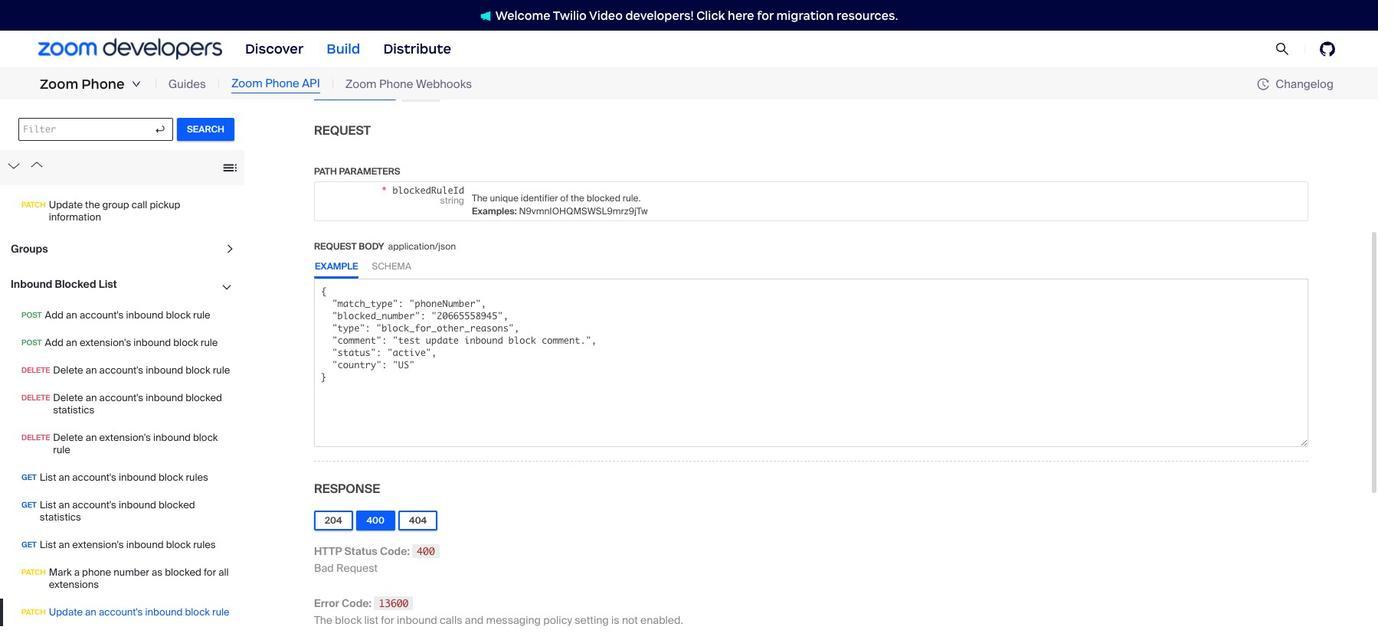 Task type: locate. For each thing, give the bounding box(es) containing it.
webhooks
[[416, 76, 472, 92]]

zoom for zoom phone
[[40, 76, 78, 93]]

policy
[[544, 614, 572, 627]]

response
[[314, 481, 380, 497]]

github image
[[1321, 41, 1336, 57]]

welcome
[[496, 8, 551, 23]]

welcome twilio video developers! click here for migration resources.
[[496, 8, 899, 23]]

changelog link
[[1258, 76, 1334, 92]]

for
[[757, 8, 774, 23], [381, 614, 394, 627]]

developers!
[[626, 8, 694, 23]]

0 horizontal spatial code:
[[342, 597, 372, 611]]

1 vertical spatial for
[[381, 614, 394, 627]]

1 phone from the left
[[81, 76, 125, 93]]

0 horizontal spatial zoom
[[40, 76, 78, 93]]

github image
[[1321, 41, 1336, 57]]

1 zoom from the left
[[40, 76, 78, 93]]

3 zoom from the left
[[345, 76, 377, 92]]

2 horizontal spatial phone
[[379, 76, 414, 92]]

code: up block at the bottom of page
[[342, 597, 372, 611]]

1 vertical spatial code:
[[342, 597, 372, 611]]

inbound
[[397, 614, 437, 627]]

2 request from the top
[[314, 240, 357, 253]]

0 vertical spatial code:
[[380, 545, 410, 559]]

phone for zoom phone webhooks
[[379, 76, 414, 92]]

1 horizontal spatial 400
[[417, 545, 435, 558]]

1 horizontal spatial phone
[[265, 76, 299, 91]]

request up path parameters
[[314, 122, 371, 138]]

1 horizontal spatial code:
[[380, 545, 410, 559]]

1 horizontal spatial for
[[757, 8, 774, 23]]

0 vertical spatial 400
[[367, 515, 385, 527]]

0 horizontal spatial 400
[[367, 515, 385, 527]]

code: right status at the left
[[380, 545, 410, 559]]

phone left down icon
[[81, 76, 125, 93]]

2 phone from the left
[[265, 76, 299, 91]]

code:
[[380, 545, 410, 559], [342, 597, 372, 611]]

1 vertical spatial request
[[314, 240, 357, 253]]

1 horizontal spatial zoom
[[231, 76, 263, 91]]

history image
[[1258, 78, 1270, 90]]

list
[[364, 614, 379, 627]]

zoom phone
[[40, 76, 125, 93]]

notification image
[[480, 11, 496, 21], [480, 11, 491, 21]]

not
[[622, 614, 638, 627]]

0 horizontal spatial for
[[381, 614, 394, 627]]

guides link
[[168, 76, 206, 93]]

3 phone from the left
[[379, 76, 414, 92]]

history image
[[1258, 78, 1276, 90]]

for right list
[[381, 614, 394, 627]]

1 request from the top
[[314, 122, 371, 138]]

0 horizontal spatial phone
[[81, 76, 125, 93]]

0 vertical spatial for
[[757, 8, 774, 23]]

request for request
[[314, 122, 371, 138]]

for right here
[[757, 8, 774, 23]]

204 button
[[314, 511, 353, 531]]

request for request body application/json
[[314, 240, 357, 253]]

phone left api
[[265, 76, 299, 91]]

is
[[612, 614, 620, 627]]

2 horizontal spatial zoom
[[345, 76, 377, 92]]

request left body
[[314, 240, 357, 253]]

0 vertical spatial request
[[314, 122, 371, 138]]

http status code: 400 bad request
[[314, 545, 435, 575]]

zoom
[[40, 76, 78, 93], [231, 76, 263, 91], [345, 76, 377, 92]]

400
[[367, 515, 385, 527], [417, 545, 435, 558]]

search image
[[1276, 42, 1290, 56], [1276, 42, 1290, 56]]

400 up status at the left
[[367, 515, 385, 527]]

phone
[[81, 76, 125, 93], [265, 76, 299, 91], [379, 76, 414, 92]]

400 button
[[356, 511, 396, 531]]

request body application/json
[[314, 240, 456, 253]]

1 vertical spatial 400
[[417, 545, 435, 558]]

400 down the 404 button
[[417, 545, 435, 558]]

enabled.
[[641, 614, 684, 627]]

for inside error code: 13600 the block list for inbound calls and messaging policy setting is not enabled.
[[381, 614, 394, 627]]

request
[[336, 562, 378, 575]]

2 zoom from the left
[[231, 76, 263, 91]]

code: inside error code: 13600 the block list for inbound calls and messaging policy setting is not enabled.
[[342, 597, 372, 611]]

phone left webhooks in the top left of the page
[[379, 76, 414, 92]]

request
[[314, 122, 371, 138], [314, 240, 357, 253]]

zoom phone webhooks
[[345, 76, 472, 92]]



Task type: describe. For each thing, give the bounding box(es) containing it.
400 inside http status code: 400 bad request
[[417, 545, 435, 558]]

for for migration
[[757, 8, 774, 23]]

and
[[465, 614, 484, 627]]

status
[[345, 545, 378, 559]]

video
[[589, 8, 623, 23]]

zoom phone api link
[[231, 75, 320, 93]]

api
[[302, 76, 320, 91]]

block
[[335, 614, 362, 627]]

error
[[314, 597, 339, 611]]

resources.
[[837, 8, 899, 23]]

204
[[325, 515, 342, 527]]

phone for zoom phone
[[81, 76, 125, 93]]

body
[[359, 240, 384, 253]]

http
[[314, 545, 342, 559]]

welcome twilio video developers! click here for migration resources. link
[[465, 7, 914, 23]]

down image
[[132, 80, 141, 89]]

404 button
[[399, 511, 438, 531]]

parameters
[[339, 165, 401, 178]]

zoom for zoom phone api
[[231, 76, 263, 91]]

error code: 13600 the block list for inbound calls and messaging policy setting is not enabled.
[[314, 597, 684, 627]]

guides
[[168, 76, 206, 92]]

click
[[697, 8, 725, 23]]

changelog
[[1276, 76, 1334, 92]]

twilio
[[553, 8, 587, 23]]

setting
[[575, 614, 609, 627]]

zoom phone webhooks link
[[345, 76, 472, 93]]

phone for zoom phone api
[[265, 76, 299, 91]]

the
[[314, 614, 333, 627]]

bad
[[314, 562, 334, 575]]

400 inside button
[[367, 515, 385, 527]]

application/json
[[388, 240, 456, 253]]

404
[[409, 515, 427, 527]]

path
[[314, 165, 337, 178]]

zoom for zoom phone webhooks
[[345, 76, 377, 92]]

for for inbound
[[381, 614, 394, 627]]

path parameters
[[314, 165, 401, 178]]

zoom phone api
[[231, 76, 320, 91]]

here
[[728, 8, 755, 23]]

zoom developer logo image
[[38, 39, 222, 59]]

code: inside http status code: 400 bad request
[[380, 545, 410, 559]]

calls
[[440, 614, 463, 627]]

migration
[[777, 8, 834, 23]]

13600
[[379, 598, 409, 610]]

messaging
[[486, 614, 541, 627]]



